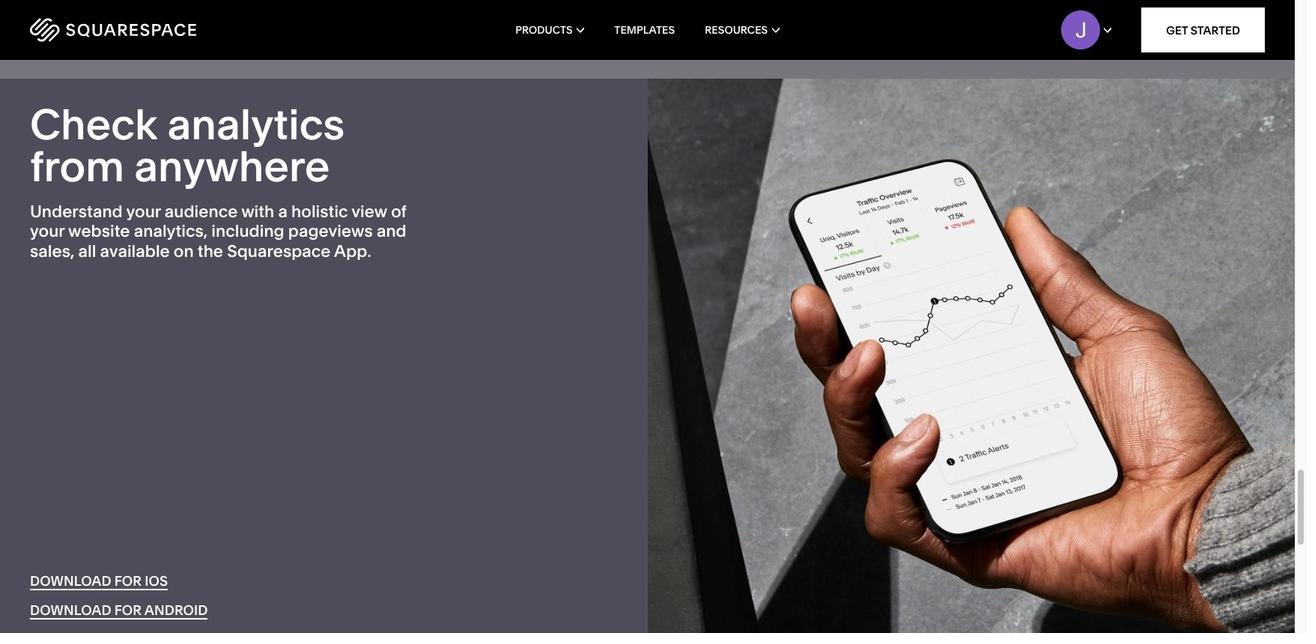 Task type: describe. For each thing, give the bounding box(es) containing it.
get started link
[[1142, 7, 1266, 52]]

products
[[516, 23, 573, 37]]

templates link
[[615, 0, 675, 60]]

1 horizontal spatial your
[[126, 202, 161, 222]]

pageviews
[[288, 221, 373, 242]]

app.
[[334, 241, 371, 261]]

android
[[145, 602, 208, 619]]

squarespace logo image
[[30, 18, 196, 42]]

download for ios link
[[30, 572, 168, 590]]

sales,
[[30, 241, 74, 261]]

get started
[[1167, 23, 1241, 37]]

0 horizontal spatial your
[[30, 221, 65, 242]]

download for ios
[[30, 572, 168, 589]]

resources
[[705, 23, 768, 37]]

anywhere
[[134, 141, 330, 192]]

ios
[[145, 572, 168, 589]]

for for android
[[115, 602, 142, 619]]

resources button
[[705, 0, 780, 60]]

audience
[[165, 202, 238, 222]]

with
[[241, 202, 274, 222]]

available
[[100, 241, 170, 261]]

a
[[278, 202, 288, 222]]

templates
[[615, 23, 675, 37]]

understand your audience with a holistic view of your website analytics, including pageviews and sales, all available on the squarespace app.
[[30, 202, 407, 261]]

view
[[352, 202, 387, 222]]

all
[[78, 241, 96, 261]]

products button
[[516, 0, 585, 60]]

squarespace
[[227, 241, 331, 261]]

download for android link
[[30, 602, 208, 620]]



Task type: locate. For each thing, give the bounding box(es) containing it.
squarespace logo link
[[30, 18, 277, 42]]

get
[[1167, 23, 1189, 37]]

for
[[115, 572, 142, 589], [115, 602, 142, 619]]

from
[[30, 141, 124, 192]]

the
[[198, 241, 223, 261]]

mobile analytics screen image
[[648, 79, 1296, 633]]

your left 'all'
[[30, 221, 65, 242]]

1 for from the top
[[115, 572, 142, 589]]

0 vertical spatial download
[[30, 572, 111, 589]]

2 for from the top
[[115, 602, 142, 619]]

holistic
[[292, 202, 348, 222]]

website
[[68, 221, 130, 242]]

understand
[[30, 202, 123, 222]]

download
[[30, 572, 111, 589], [30, 602, 111, 619]]

of
[[391, 202, 407, 222]]

2 download from the top
[[30, 602, 111, 619]]

download for download for ios
[[30, 572, 111, 589]]

1 download from the top
[[30, 572, 111, 589]]

0 vertical spatial for
[[115, 572, 142, 589]]

your up available
[[126, 202, 161, 222]]

download up "download for android"
[[30, 572, 111, 589]]

for down download for ios link
[[115, 602, 142, 619]]

for left ios
[[115, 572, 142, 589]]

download down download for ios link
[[30, 602, 111, 619]]

1 vertical spatial download
[[30, 602, 111, 619]]

for for ios
[[115, 572, 142, 589]]

check analytics from anywhere
[[30, 99, 345, 192]]

your
[[126, 202, 161, 222], [30, 221, 65, 242]]

on
[[174, 241, 194, 261]]

1 vertical spatial for
[[115, 602, 142, 619]]

check
[[30, 99, 158, 150]]

and
[[377, 221, 407, 242]]

download for download for android
[[30, 602, 111, 619]]

including
[[212, 221, 285, 242]]

started
[[1191, 23, 1241, 37]]

analytics
[[167, 99, 345, 150]]

analytics,
[[134, 221, 208, 242]]

download for android
[[30, 602, 208, 619]]



Task type: vqa. For each thing, say whether or not it's contained in the screenshot.
THE IOS
yes



